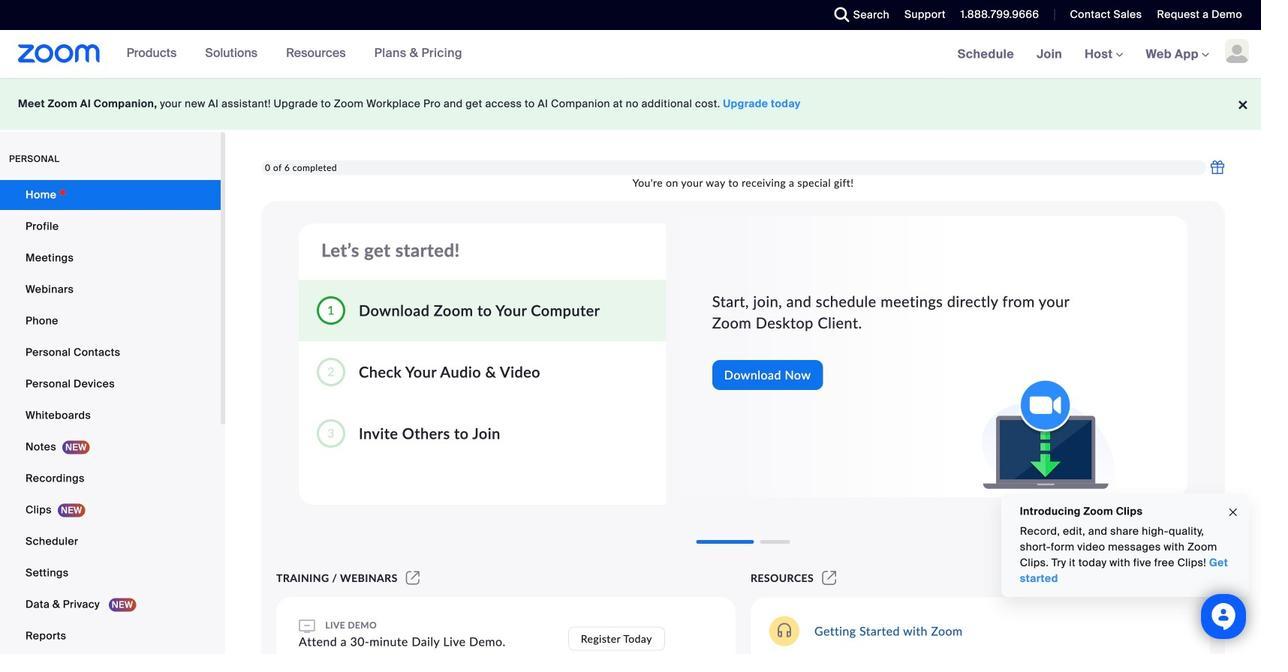 Task type: vqa. For each thing, say whether or not it's contained in the screenshot.
second option group from the bottom
no



Task type: locate. For each thing, give the bounding box(es) containing it.
window new image
[[404, 572, 422, 585]]

footer
[[0, 78, 1261, 130]]

product information navigation
[[100, 30, 474, 78]]

profile picture image
[[1225, 39, 1249, 63]]

zoom logo image
[[18, 44, 100, 63]]

banner
[[0, 30, 1261, 79]]

close image
[[1227, 504, 1239, 521]]



Task type: describe. For each thing, give the bounding box(es) containing it.
meetings navigation
[[946, 30, 1261, 79]]

personal menu menu
[[0, 180, 221, 653]]

window new image
[[820, 572, 839, 585]]



